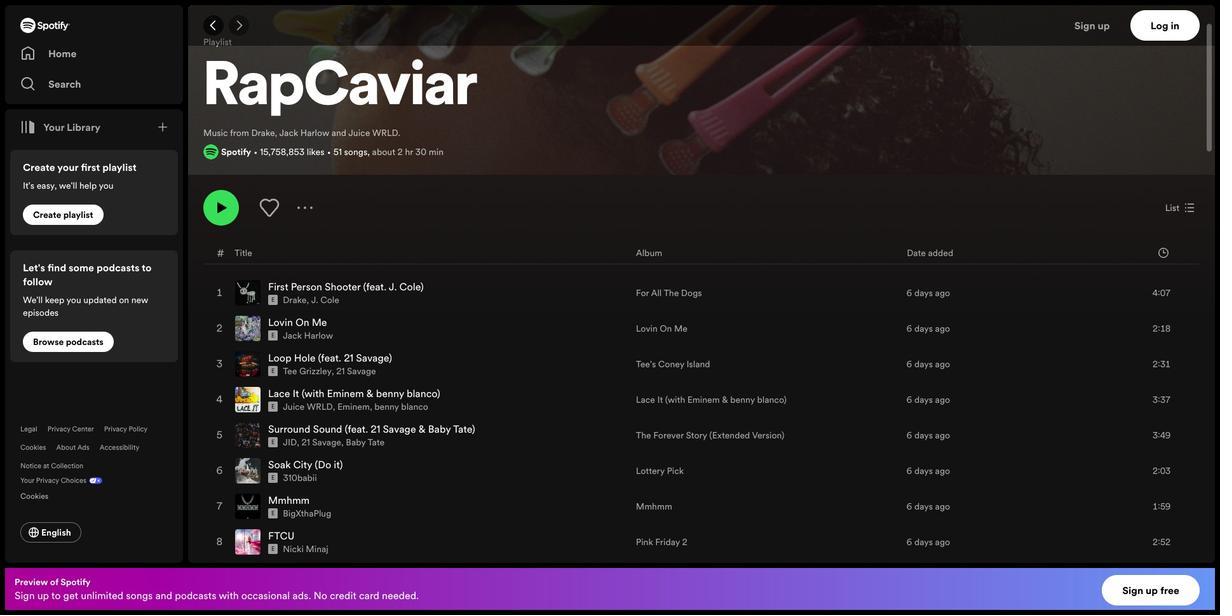 Task type: describe. For each thing, give the bounding box(es) containing it.
me for lovin on me e
[[312, 315, 327, 329]]

0 vertical spatial harlow
[[301, 127, 329, 139]]

loop hole (feat. 21 savage) cell
[[235, 347, 626, 381]]

follow
[[23, 275, 53, 289]]

shooter
[[325, 280, 361, 294]]

list
[[1165, 202, 1180, 214]]

juice wrld link
[[283, 401, 333, 413]]

1 horizontal spatial lace it (with eminem & benny blanco) link
[[636, 394, 787, 406]]

up for sign up
[[1098, 18, 1110, 32]]

bigxthaplug link
[[283, 507, 331, 520]]

baby inside surround sound (feat. 21 savage & baby tate) e
[[428, 422, 451, 436]]

explicit element for surround sound (feat. 21 savage & baby tate)
[[268, 437, 278, 448]]

blanco
[[401, 401, 428, 413]]

# column header
[[217, 242, 224, 264]]

browse podcasts link
[[23, 332, 114, 352]]

on for lovin on me e
[[295, 315, 309, 329]]

added
[[928, 246, 954, 259]]

legal
[[20, 425, 37, 434]]

30
[[415, 146, 427, 158]]

it for lace it (with eminem & benny blanco) e
[[293, 387, 299, 401]]

for
[[636, 287, 649, 299]]

21 savage link for hole
[[336, 365, 376, 378]]

for all the dogs link
[[636, 287, 702, 299]]

nicki
[[283, 543, 304, 556]]

days for mmhmm
[[915, 500, 933, 513]]

to inside let's find some podcasts to follow we'll keep you updated on new episodes
[[142, 261, 152, 275]]

sign up button
[[1070, 10, 1130, 41]]

playlist inside create your first playlist it's easy, we'll help you
[[102, 160, 137, 174]]

jack inside lovin on me cell
[[283, 329, 302, 342]]

notice at collection link
[[20, 461, 83, 471]]

log
[[1151, 18, 1169, 32]]

lace for lace it (with eminem & benny blanco)
[[636, 394, 655, 406]]

soak city (do it) e
[[268, 458, 343, 482]]

ago for lovin on me
[[935, 322, 950, 335]]

0 horizontal spatial mmhmm link
[[268, 493, 310, 507]]

0 vertical spatial spotify
[[221, 146, 251, 158]]

privacy policy
[[104, 425, 148, 434]]

no
[[314, 589, 327, 603]]

blanco) for lace it (with eminem & benny blanco) e
[[407, 387, 440, 401]]

playlist inside button
[[63, 208, 93, 221]]

pink friday 2
[[636, 536, 688, 549]]

explicit element for loop hole (feat. 21 savage)
[[268, 366, 278, 376]]

jid , 21 savage , baby tate
[[283, 436, 385, 449]]

top bar and user menu element
[[188, 5, 1215, 46]]

drake , j. cole
[[283, 294, 339, 306]]

we'll
[[59, 179, 77, 192]]

first person shooter (feat. j. cole) cell
[[235, 276, 626, 310]]

from
[[230, 127, 249, 139]]

the forever story (extended version) link
[[636, 429, 785, 442]]

we'll
[[23, 294, 43, 306]]

explicit element for mmhmm
[[268, 509, 278, 519]]

j. cole link
[[311, 294, 339, 306]]

english button
[[20, 522, 81, 543]]

needed.
[[382, 589, 419, 603]]

ads.
[[293, 589, 311, 603]]

notice at collection
[[20, 461, 83, 471]]

4:07
[[1153, 287, 1171, 299]]

sign up
[[1075, 18, 1110, 32]]

podcasts inside "preview of spotify sign up to get unlimited songs and podcasts with occasional ads. no credit card needed."
[[175, 589, 216, 603]]

log in button
[[1130, 10, 1200, 41]]

explicit element for soak city (do it)
[[268, 473, 278, 483]]

0 vertical spatial juice
[[348, 127, 370, 139]]

juice inside lace it (with eminem & benny blanco) cell
[[283, 401, 305, 413]]

ago for lace it (with eminem & benny blanco)
[[935, 394, 950, 406]]

drake link
[[283, 294, 307, 306]]

, inside the loop hole (feat. 21 savage) cell
[[332, 365, 334, 378]]

(extended
[[710, 429, 750, 442]]

sound
[[313, 422, 342, 436]]

podcasts inside "browse podcasts" link
[[66, 336, 104, 348]]

lovin for lovin on me
[[636, 322, 658, 335]]

2 cell from the left
[[235, 561, 626, 595]]

english
[[41, 526, 71, 539]]

privacy center
[[48, 425, 94, 434]]

accessibility link
[[100, 443, 139, 453]]

about
[[56, 443, 76, 453]]

lovin on me cell
[[235, 312, 626, 346]]

some
[[69, 261, 94, 275]]

privacy for privacy center
[[48, 425, 70, 434]]

lottery pick link
[[636, 465, 684, 477]]

unlimited
[[81, 589, 123, 603]]

jid
[[283, 436, 297, 449]]

tate
[[368, 436, 385, 449]]

person
[[291, 280, 322, 294]]

soak
[[268, 458, 291, 472]]

eminem for lace it (with eminem & benny blanco)
[[688, 394, 720, 406]]

tee's coney island
[[636, 358, 710, 371]]

benny for juice wrld , eminem , benny blanco
[[374, 401, 399, 413]]

wrld.
[[372, 127, 400, 139]]

days for lovin on me
[[915, 322, 933, 335]]

your library
[[43, 120, 100, 134]]

browse podcasts
[[33, 336, 104, 348]]

explicit element for first person shooter (feat. j. cole)
[[268, 295, 278, 305]]

mmhmm cell
[[235, 490, 626, 524]]

all
[[651, 287, 662, 299]]

lovin on me
[[636, 322, 688, 335]]

6 for loop hole (feat. 21 savage)
[[907, 358, 912, 371]]

mmhmm e
[[268, 493, 310, 517]]

soak city (do it) link
[[268, 458, 343, 472]]

6 days ago for surround sound (feat. 21 savage & baby tate)
[[907, 429, 950, 442]]

ago for soak city (do it)
[[935, 465, 950, 477]]

2 cookies link from the top
[[20, 488, 59, 502]]

cookies for second the cookies link
[[20, 491, 48, 501]]

surround sound (feat. 21 savage & baby tate) e
[[268, 422, 475, 446]]

first
[[268, 280, 288, 294]]

benny for lace it (with eminem & benny blanco) e
[[376, 387, 404, 401]]

310babii
[[283, 472, 317, 484]]

you for first
[[99, 179, 114, 192]]

find
[[48, 261, 66, 275]]

easy,
[[37, 179, 57, 192]]

your for your privacy choices
[[20, 476, 34, 486]]

keep
[[45, 294, 64, 306]]

harlow inside lovin on me cell
[[304, 329, 333, 342]]

e inside the loop hole (feat. 21 savage) e
[[271, 367, 275, 375]]

about ads
[[56, 443, 90, 453]]

jack harlow link
[[283, 329, 333, 342]]

go back image
[[208, 20, 219, 31]]

explicit element for lace it (with eminem & benny blanco)
[[268, 402, 278, 412]]

ago for loop hole (feat. 21 savage)
[[935, 358, 950, 371]]

6 for lovin on me
[[907, 322, 912, 335]]

with
[[219, 589, 239, 603]]

# row
[[204, 242, 1199, 265]]

cole)
[[399, 280, 424, 294]]

playlist
[[203, 36, 232, 48]]

21 right "jid" link
[[302, 436, 310, 449]]

you for some
[[66, 294, 81, 306]]

home
[[48, 46, 77, 60]]

podcasts inside let's find some podcasts to follow we'll keep you updated on new episodes
[[97, 261, 140, 275]]

days for loop hole (feat. 21 savage)
[[915, 358, 933, 371]]

duration element
[[1159, 248, 1169, 258]]

ftcu e
[[268, 529, 295, 553]]

2:18
[[1153, 322, 1171, 335]]

e inside surround sound (feat. 21 savage & baby tate) e
[[271, 439, 275, 446]]

6 days ago for first person shooter (feat. j. cole)
[[907, 287, 950, 299]]

0 horizontal spatial the
[[636, 429, 651, 442]]

6 days ago for soak city (do it)
[[907, 465, 950, 477]]

(do
[[315, 458, 331, 472]]

soak city (do it) cell
[[235, 454, 626, 488]]

create playlist button
[[23, 205, 103, 225]]

spotify inside "preview of spotify sign up to get unlimited songs and podcasts with occasional ads. no credit card needed."
[[61, 576, 91, 589]]

6 for soak city (do it)
[[907, 465, 912, 477]]

e inside lace it (with eminem & benny blanco) e
[[271, 403, 275, 411]]

3:37
[[1153, 394, 1171, 406]]

pink
[[636, 536, 653, 549]]

sign for sign up free
[[1123, 583, 1144, 597]]

me for lovin on me
[[674, 322, 688, 335]]

ftcu link
[[268, 529, 295, 543]]

episodes
[[23, 306, 59, 319]]

6 days ago for lace it (with eminem & benny blanco)
[[907, 394, 950, 406]]

ago for mmhmm
[[935, 500, 950, 513]]

2:52
[[1153, 536, 1171, 549]]

free
[[1160, 583, 1180, 597]]

on for lovin on me
[[660, 322, 672, 335]]

about
[[372, 146, 395, 158]]

0 horizontal spatial baby
[[346, 436, 366, 449]]

privacy center link
[[48, 425, 94, 434]]

days for first person shooter (feat. j. cole)
[[915, 287, 933, 299]]



Task type: vqa. For each thing, say whether or not it's contained in the screenshot.
'Install App' link
no



Task type: locate. For each thing, give the bounding box(es) containing it.
lottery pick
[[636, 465, 684, 477]]

1 horizontal spatial blanco)
[[757, 394, 787, 406]]

21 down "juice wrld , eminem , benny blanco" at the bottom left of page
[[371, 422, 380, 436]]

mmhmm down lottery
[[636, 500, 672, 513]]

explicit element inside first person shooter (feat. j. cole) cell
[[268, 295, 278, 305]]

up inside "preview of spotify sign up to get unlimited songs and podcasts with occasional ads. no credit card needed."
[[37, 589, 49, 603]]

first person shooter (feat. j. cole) e
[[268, 280, 424, 304]]

2 6 from the top
[[907, 322, 912, 335]]

on inside lovin on me e
[[295, 315, 309, 329]]

music from drake, jack harlow and juice wrld.
[[203, 127, 400, 139]]

7 6 from the top
[[907, 500, 912, 513]]

ago for ftcu
[[935, 536, 950, 549]]

1 vertical spatial and
[[155, 589, 172, 603]]

e inside first person shooter (feat. j. cole) e
[[271, 296, 275, 304]]

spotify image up home
[[20, 18, 70, 33]]

1 horizontal spatial the
[[664, 287, 679, 299]]

lovin down drake
[[268, 315, 293, 329]]

0 horizontal spatial spotify
[[61, 576, 91, 589]]

podcasts right 'browse'
[[66, 336, 104, 348]]

on down for all the dogs link
[[660, 322, 672, 335]]

1 horizontal spatial spotify image
[[203, 144, 219, 160]]

8 e from the top
[[271, 545, 275, 553]]

savage for (feat.
[[383, 422, 416, 436]]

loop
[[268, 351, 292, 365]]

0 horizontal spatial lovin
[[268, 315, 293, 329]]

loop hole (feat. 21 savage) e
[[268, 351, 392, 375]]

3 cell from the left
[[636, 561, 897, 595]]

1 vertical spatial spotify image
[[203, 144, 219, 160]]

california consumer privacy act (ccpa) opt-out icon image
[[86, 476, 102, 488]]

6 days from the top
[[915, 465, 933, 477]]

1 horizontal spatial baby
[[428, 422, 451, 436]]

1 6 from the top
[[907, 287, 912, 299]]

explicit element left "jid" link
[[268, 437, 278, 448]]

blanco) down the loop hole (feat. 21 savage) cell
[[407, 387, 440, 401]]

(with for lace it (with eminem & benny blanco) e
[[302, 387, 324, 401]]

cookies link
[[20, 443, 46, 453], [20, 488, 59, 502]]

lovin on me link down all
[[636, 322, 688, 335]]

eminem down island
[[688, 394, 720, 406]]

7 explicit element from the top
[[268, 509, 278, 519]]

& down "blanco"
[[419, 422, 426, 436]]

podcasts up on
[[97, 261, 140, 275]]

lace it (with eminem & benny blanco) cell
[[235, 383, 626, 417]]

2 right friday
[[682, 536, 688, 549]]

1 vertical spatial 2
[[682, 536, 688, 549]]

lottery
[[636, 465, 665, 477]]

savage down benny blanco link
[[383, 422, 416, 436]]

2 inside rapcaviar grid
[[682, 536, 688, 549]]

0 horizontal spatial j.
[[311, 294, 318, 306]]

go forward image
[[234, 20, 244, 31]]

sign inside button
[[1075, 18, 1096, 32]]

4 explicit element from the top
[[268, 402, 278, 412]]

hole
[[294, 351, 316, 365]]

ago
[[935, 287, 950, 299], [935, 322, 950, 335], [935, 358, 950, 371], [935, 394, 950, 406], [935, 429, 950, 442], [935, 465, 950, 477], [935, 500, 950, 513], [935, 536, 950, 549]]

eminem up surround sound (feat. 21 savage & baby tate) link
[[338, 401, 370, 413]]

0 vertical spatial the
[[664, 287, 679, 299]]

drake
[[283, 294, 307, 306]]

and inside "preview of spotify sign up to get unlimited songs and podcasts with occasional ads. no credit card needed."
[[155, 589, 172, 603]]

credit
[[330, 589, 356, 603]]

1 horizontal spatial lovin on me link
[[636, 322, 688, 335]]

51 songs , about 2 hr 30 min
[[334, 146, 444, 158]]

4 e from the top
[[271, 403, 275, 411]]

& inside lace it (with eminem & benny blanco) e
[[367, 387, 374, 401]]

dogs
[[681, 287, 702, 299]]

cookies
[[20, 443, 46, 453], [20, 491, 48, 501]]

mmhmm link down lottery
[[636, 500, 672, 513]]

first
[[81, 160, 100, 174]]

e inside lovin on me e
[[271, 332, 275, 340]]

1 horizontal spatial spotify
[[221, 146, 251, 158]]

(feat. for savage
[[345, 422, 368, 436]]

15,758,853 likes
[[260, 146, 325, 158]]

e inside soak city (do it) e
[[271, 474, 275, 482]]

0 horizontal spatial savage
[[312, 436, 341, 449]]

to inside "preview of spotify sign up to get unlimited songs and podcasts with occasional ads. no credit card needed."
[[51, 589, 61, 603]]

0 horizontal spatial you
[[66, 294, 81, 306]]

1 horizontal spatial sign
[[1075, 18, 1096, 32]]

juice up surround on the left bottom
[[283, 401, 305, 413]]

songs right the unlimited
[[126, 589, 153, 603]]

you inside let's find some podcasts to follow we'll keep you updated on new episodes
[[66, 294, 81, 306]]

0 horizontal spatial lace
[[268, 387, 290, 401]]

up inside button
[[1146, 583, 1158, 597]]

juice left "wrld."
[[348, 127, 370, 139]]

0 horizontal spatial on
[[295, 315, 309, 329]]

1 horizontal spatial lovin
[[636, 322, 658, 335]]

3 ago from the top
[[935, 358, 950, 371]]

forever
[[654, 429, 684, 442]]

0 vertical spatial create
[[23, 160, 55, 174]]

cole
[[320, 294, 339, 306]]

songs right 51
[[344, 146, 368, 158]]

blanco) up "version)"
[[757, 394, 787, 406]]

surround sound (feat. 21 savage & baby tate) cell
[[235, 418, 626, 453]]

& left benny blanco link
[[367, 387, 374, 401]]

your for your library
[[43, 120, 64, 134]]

on
[[295, 315, 309, 329], [660, 322, 672, 335]]

playlist down help
[[63, 208, 93, 221]]

create for your
[[23, 160, 55, 174]]

6 for lace it (with eminem & benny blanco)
[[907, 394, 912, 406]]

eminem link
[[338, 401, 370, 413]]

benny blanco link
[[374, 401, 428, 413]]

0 vertical spatial podcasts
[[97, 261, 140, 275]]

(with inside lace it (with eminem & benny blanco) e
[[302, 387, 324, 401]]

e up ftcu link
[[271, 510, 275, 517]]

benny
[[376, 387, 404, 401], [730, 394, 755, 406], [374, 401, 399, 413]]

to up new
[[142, 261, 152, 275]]

1 vertical spatial playlist
[[63, 208, 93, 221]]

1 ago from the top
[[935, 287, 950, 299]]

it down the tee
[[293, 387, 299, 401]]

0 horizontal spatial mmhmm
[[268, 493, 310, 507]]

21 for grizzley
[[336, 365, 345, 378]]

lace it (with eminem & benny blanco)
[[636, 394, 787, 406]]

1 horizontal spatial juice
[[348, 127, 370, 139]]

eminem for juice wrld , eminem , benny blanco
[[338, 401, 370, 413]]

benny inside lace it (with eminem & benny blanco) e
[[376, 387, 404, 401]]

date
[[907, 246, 926, 259]]

savage inside surround sound (feat. 21 savage & baby tate) e
[[383, 422, 416, 436]]

7 days from the top
[[915, 500, 933, 513]]

up for sign up free
[[1146, 583, 1158, 597]]

it's
[[23, 179, 34, 192]]

explicit element inside soak city (do it) cell
[[268, 473, 278, 483]]

1 horizontal spatial on
[[660, 322, 672, 335]]

duration image
[[1159, 248, 1169, 258]]

up left of at the bottom of the page
[[37, 589, 49, 603]]

(feat. for savage)
[[318, 351, 341, 365]]

1 vertical spatial you
[[66, 294, 81, 306]]

4 days from the top
[[915, 394, 933, 406]]

tee
[[283, 365, 297, 378]]

0 vertical spatial to
[[142, 261, 152, 275]]

spotify image inside 'main' element
[[20, 18, 70, 33]]

spotify right of at the bottom of the page
[[61, 576, 91, 589]]

1 horizontal spatial savage
[[347, 365, 376, 378]]

mmhmm link down 310babii link
[[268, 493, 310, 507]]

(feat. inside the loop hole (feat. 21 savage) e
[[318, 351, 341, 365]]

6 days ago
[[907, 287, 950, 299], [907, 322, 950, 335], [907, 358, 950, 371], [907, 394, 950, 406], [907, 429, 950, 442], [907, 465, 950, 477], [907, 500, 950, 513], [907, 536, 950, 549]]

spotify image
[[20, 18, 70, 33], [203, 144, 219, 160]]

privacy up about at the left bottom of the page
[[48, 425, 70, 434]]

1 cookies from the top
[[20, 443, 46, 453]]

21 left savage)
[[344, 351, 354, 365]]

lace it (with eminem & benny blanco) link up the forever story (extended version) link
[[636, 394, 787, 406]]

you right the keep
[[66, 294, 81, 306]]

1 vertical spatial to
[[51, 589, 61, 603]]

21 inside the loop hole (feat. 21 savage) e
[[344, 351, 354, 365]]

0 horizontal spatial your
[[20, 476, 34, 486]]

8 explicit element from the top
[[268, 544, 278, 554]]

5 ago from the top
[[935, 429, 950, 442]]

sign inside "preview of spotify sign up to get unlimited songs and podcasts with occasional ads. no credit card needed."
[[15, 589, 35, 603]]

explicit element inside the loop hole (feat. 21 savage) cell
[[268, 366, 278, 376]]

sign for sign up
[[1075, 18, 1096, 32]]

privacy down at
[[36, 476, 59, 486]]

15,758,853
[[260, 146, 305, 158]]

cookies for first the cookies link from the top of the 'main' element
[[20, 443, 46, 453]]

policy
[[129, 425, 148, 434]]

& for lace it (with eminem & benny blanco) e
[[367, 387, 374, 401]]

ago for surround sound (feat. 21 savage & baby tate)
[[935, 429, 950, 442]]

explicit element inside lace it (with eminem & benny blanco) cell
[[268, 402, 278, 412]]

5 e from the top
[[271, 439, 275, 446]]

story
[[686, 429, 707, 442]]

7 6 days ago from the top
[[907, 500, 950, 513]]

0 horizontal spatial me
[[312, 315, 327, 329]]

lace down the tee
[[268, 387, 290, 401]]

harlow up loop hole (feat. 21 savage) link
[[304, 329, 333, 342]]

6 for mmhmm
[[907, 500, 912, 513]]

benny up surround sound (feat. 21 savage & baby tate) link
[[374, 401, 399, 413]]

1 vertical spatial create
[[33, 208, 61, 221]]

51
[[334, 146, 342, 158]]

eminem down tee grizzley , 21 savage
[[327, 387, 364, 401]]

explicit element down first
[[268, 295, 278, 305]]

rapcaviar grid
[[189, 241, 1215, 615]]

baby left tate)
[[428, 422, 451, 436]]

playlist
[[102, 160, 137, 174], [63, 208, 93, 221]]

up left free
[[1146, 583, 1158, 597]]

privacy for privacy policy
[[104, 425, 127, 434]]

1 vertical spatial cookies link
[[20, 488, 59, 502]]

collection
[[51, 461, 83, 471]]

4 cell from the left
[[907, 561, 1102, 595]]

your left library
[[43, 120, 64, 134]]

loop hole (feat. 21 savage) link
[[268, 351, 392, 365]]

on down drake
[[295, 315, 309, 329]]

1 horizontal spatial to
[[142, 261, 152, 275]]

at
[[43, 461, 49, 471]]

main element
[[5, 5, 183, 563]]

3 explicit element from the top
[[268, 366, 278, 376]]

1 horizontal spatial your
[[43, 120, 64, 134]]

1 horizontal spatial j.
[[389, 280, 397, 294]]

for all the dogs
[[636, 287, 702, 299]]

2 e from the top
[[271, 332, 275, 340]]

e up loop
[[271, 332, 275, 340]]

minaj
[[306, 543, 328, 556]]

0 horizontal spatial it
[[293, 387, 299, 401]]

0 horizontal spatial 2
[[398, 146, 403, 158]]

juice
[[348, 127, 370, 139], [283, 401, 305, 413]]

privacy up 'accessibility'
[[104, 425, 127, 434]]

create down easy,
[[33, 208, 61, 221]]

0 horizontal spatial up
[[37, 589, 49, 603]]

the right all
[[664, 287, 679, 299]]

benny right eminem link
[[376, 387, 404, 401]]

4:07 cell
[[1112, 276, 1189, 310]]

savage)
[[356, 351, 392, 365]]

0 vertical spatial 2
[[398, 146, 403, 158]]

5 days from the top
[[915, 429, 933, 442]]

harlow up likes on the left
[[301, 127, 329, 139]]

jack up hole
[[283, 329, 302, 342]]

(feat. inside first person shooter (feat. j. cole) e
[[363, 280, 387, 294]]

it
[[293, 387, 299, 401], [657, 394, 663, 406]]

baby tate link
[[346, 436, 385, 449]]

310babii link
[[283, 472, 317, 484]]

1 vertical spatial the
[[636, 429, 651, 442]]

spotify down from
[[221, 146, 251, 158]]

explicit element down 'soak'
[[268, 473, 278, 483]]

music
[[203, 127, 228, 139]]

(feat. inside surround sound (feat. 21 savage & baby tate) e
[[345, 422, 368, 436]]

let's find some podcasts to follow we'll keep you updated on new episodes
[[23, 261, 152, 319]]

1 cookies link from the top
[[20, 443, 46, 453]]

1 6 days ago from the top
[[907, 287, 950, 299]]

0 horizontal spatial and
[[155, 589, 172, 603]]

21 for sound
[[371, 422, 380, 436]]

lovin on me link down drake
[[268, 315, 327, 329]]

8 days from the top
[[915, 536, 933, 549]]

e up surround on the left bottom
[[271, 403, 275, 411]]

lovin inside lovin on me e
[[268, 315, 293, 329]]

2 vertical spatial (feat.
[[345, 422, 368, 436]]

you inside create your first playlist it's easy, we'll help you
[[99, 179, 114, 192]]

pink friday 2 link
[[636, 536, 688, 549]]

explicit element inside ftcu cell
[[268, 544, 278, 554]]

0 horizontal spatial playlist
[[63, 208, 93, 221]]

21 savage link up '(do'
[[302, 436, 341, 449]]

explicit element up loop
[[268, 331, 278, 341]]

6 for first person shooter (feat. j. cole)
[[907, 287, 912, 299]]

up inside button
[[1098, 18, 1110, 32]]

drake,
[[251, 127, 277, 139]]

2 days from the top
[[915, 322, 933, 335]]

e down 'soak'
[[271, 474, 275, 482]]

0 horizontal spatial (with
[[302, 387, 324, 401]]

1 horizontal spatial 2
[[682, 536, 688, 549]]

5 explicit element from the top
[[268, 437, 278, 448]]

album
[[636, 246, 662, 259]]

0 vertical spatial jack
[[279, 127, 298, 139]]

2 horizontal spatial &
[[722, 394, 728, 406]]

days for surround sound (feat. 21 savage & baby tate)
[[915, 429, 933, 442]]

lovin up tee's
[[636, 322, 658, 335]]

, inside first person shooter (feat. j. cole) cell
[[307, 294, 309, 306]]

mmhmm inside mmhmm cell
[[268, 493, 310, 507]]

lace for lace it (with eminem & benny blanco) e
[[268, 387, 290, 401]]

get
[[63, 589, 78, 603]]

(with down grizzley
[[302, 387, 324, 401]]

0 vertical spatial (feat.
[[363, 280, 387, 294]]

benny for lace it (with eminem & benny blanco)
[[730, 394, 755, 406]]

5 6 days ago from the top
[[907, 429, 950, 442]]

8 6 days ago from the top
[[907, 536, 950, 549]]

0 vertical spatial playlist
[[102, 160, 137, 174]]

2 ago from the top
[[935, 322, 950, 335]]

cookies link up notice
[[20, 443, 46, 453]]

playlist right first
[[102, 160, 137, 174]]

3 days from the top
[[915, 358, 933, 371]]

2 6 days ago from the top
[[907, 322, 950, 335]]

6 for ftcu
[[907, 536, 912, 549]]

2 horizontal spatial sign
[[1123, 583, 1144, 597]]

1 e from the top
[[271, 296, 275, 304]]

e down first
[[271, 296, 275, 304]]

1 vertical spatial (feat.
[[318, 351, 341, 365]]

me up tee's coney island
[[674, 322, 688, 335]]

1 vertical spatial juice
[[283, 401, 305, 413]]

21 inside surround sound (feat. 21 savage & baby tate) e
[[371, 422, 380, 436]]

blanco) inside lace it (with eminem & benny blanco) e
[[407, 387, 440, 401]]

it)
[[334, 458, 343, 472]]

lace it (with eminem & benny blanco) link down tee grizzley , 21 savage
[[268, 387, 440, 401]]

e inside ftcu e
[[271, 545, 275, 553]]

1 horizontal spatial mmhmm
[[636, 500, 672, 513]]

tee grizzley link
[[283, 365, 332, 378]]

21 savage link up lace it (with eminem & benny blanco) e
[[336, 365, 376, 378]]

explicit element up surround on the left bottom
[[268, 402, 278, 412]]

4 ago from the top
[[935, 394, 950, 406]]

1 vertical spatial spotify
[[61, 576, 91, 589]]

j. left cole)
[[389, 280, 397, 294]]

eminem inside lace it (with eminem & benny blanco) e
[[327, 387, 364, 401]]

(feat. down "juice wrld , eminem , benny blanco" at the bottom left of page
[[345, 422, 368, 436]]

savage up lace it (with eminem & benny blanco) e
[[347, 365, 376, 378]]

1 days from the top
[[915, 287, 933, 299]]

0 vertical spatial your
[[43, 120, 64, 134]]

& inside surround sound (feat. 21 savage & baby tate) e
[[419, 422, 426, 436]]

it up forever
[[657, 394, 663, 406]]

1 horizontal spatial playlist
[[102, 160, 137, 174]]

1 vertical spatial songs
[[126, 589, 153, 603]]

and right the unlimited
[[155, 589, 172, 603]]

e down loop
[[271, 367, 275, 375]]

21 for hole
[[344, 351, 354, 365]]

the
[[664, 287, 679, 299], [636, 429, 651, 442]]

explicit element inside surround sound (feat. 21 savage & baby tate) 'cell'
[[268, 437, 278, 448]]

1 vertical spatial harlow
[[304, 329, 333, 342]]

1 horizontal spatial it
[[657, 394, 663, 406]]

(feat.
[[363, 280, 387, 294], [318, 351, 341, 365], [345, 422, 368, 436]]

savage inside cell
[[347, 365, 376, 378]]

ago for first person shooter (feat. j. cole)
[[935, 287, 950, 299]]

6 days ago for loop hole (feat. 21 savage)
[[907, 358, 950, 371]]

j. inside first person shooter (feat. j. cole) e
[[389, 280, 397, 294]]

3 6 days ago from the top
[[907, 358, 950, 371]]

cookies link down your privacy choices
[[20, 488, 59, 502]]

create inside create playlist button
[[33, 208, 61, 221]]

choices
[[61, 476, 86, 486]]

1 horizontal spatial you
[[99, 179, 114, 192]]

explicit element for lovin on me
[[268, 331, 278, 341]]

create for playlist
[[33, 208, 61, 221]]

0 horizontal spatial lace it (with eminem & benny blanco) link
[[268, 387, 440, 401]]

8 6 from the top
[[907, 536, 912, 549]]

savage up '(do'
[[312, 436, 341, 449]]

up left log
[[1098, 18, 1110, 32]]

mmhmm for mmhmm
[[636, 500, 672, 513]]

0 horizontal spatial blanco)
[[407, 387, 440, 401]]

6 6 days ago from the top
[[907, 465, 950, 477]]

tate)
[[453, 422, 475, 436]]

wrld
[[307, 401, 333, 413]]

List button
[[1160, 198, 1200, 218]]

6 days ago for ftcu
[[907, 536, 950, 549]]

1 horizontal spatial (with
[[665, 394, 685, 406]]

lovin for lovin on me e
[[268, 315, 293, 329]]

new
[[131, 294, 148, 306]]

2 cookies from the top
[[20, 491, 48, 501]]

21 savage link for sound
[[302, 436, 341, 449]]

3 6 from the top
[[907, 358, 912, 371]]

eminem for lace it (with eminem & benny blanco) e
[[327, 387, 364, 401]]

(with down tee's coney island
[[665, 394, 685, 406]]

blanco) for lace it (with eminem & benny blanco)
[[757, 394, 787, 406]]

coney
[[658, 358, 684, 371]]

savage
[[347, 365, 376, 378], [383, 422, 416, 436], [312, 436, 341, 449]]

jack up 15,758,853 likes
[[279, 127, 298, 139]]

4 6 from the top
[[907, 394, 912, 406]]

j. left cole
[[311, 294, 318, 306]]

1 horizontal spatial mmhmm link
[[636, 500, 672, 513]]

6 for surround sound (feat. 21 savage & baby tate)
[[907, 429, 912, 442]]

baby left tate
[[346, 436, 366, 449]]

mmhmm down 310babii link
[[268, 493, 310, 507]]

explicit element inside mmhmm cell
[[268, 509, 278, 519]]

1 horizontal spatial and
[[332, 127, 346, 139]]

days for ftcu
[[915, 536, 933, 549]]

create up easy,
[[23, 160, 55, 174]]

let's
[[23, 261, 45, 275]]

explicit element for ftcu
[[268, 544, 278, 554]]

cell
[[215, 561, 225, 595], [235, 561, 626, 595], [636, 561, 897, 595], [907, 561, 1102, 595], [1112, 561, 1189, 595]]

0 horizontal spatial &
[[367, 387, 374, 401]]

0 vertical spatial you
[[99, 179, 114, 192]]

mmhmm
[[268, 493, 310, 507], [636, 500, 672, 513]]

card
[[359, 589, 379, 603]]

& up (extended
[[722, 394, 728, 406]]

0 vertical spatial cookies link
[[20, 443, 46, 453]]

and up 51
[[332, 127, 346, 139]]

accessibility
[[100, 443, 139, 453]]

1 horizontal spatial &
[[419, 422, 426, 436]]

1 horizontal spatial me
[[674, 322, 688, 335]]

0 horizontal spatial lovin on me link
[[268, 315, 327, 329]]

1 vertical spatial 21 savage link
[[302, 436, 341, 449]]

me
[[312, 315, 327, 329], [674, 322, 688, 335]]

explicit element
[[268, 295, 278, 305], [268, 331, 278, 341], [268, 366, 278, 376], [268, 402, 278, 412], [268, 437, 278, 448], [268, 473, 278, 483], [268, 509, 278, 519], [268, 544, 278, 554]]

2 horizontal spatial up
[[1146, 583, 1158, 597]]

6 e from the top
[[271, 474, 275, 482]]

0 vertical spatial songs
[[344, 146, 368, 158]]

1 vertical spatial cookies
[[20, 491, 48, 501]]

create inside create your first playlist it's easy, we'll help you
[[23, 160, 55, 174]]

0 horizontal spatial to
[[51, 589, 61, 603]]

1 vertical spatial jack
[[283, 329, 302, 342]]

1 horizontal spatial up
[[1098, 18, 1110, 32]]

preview of spotify sign up to get unlimited songs and podcasts with occasional ads. no credit card needed.
[[15, 576, 419, 603]]

jack
[[279, 127, 298, 139], [283, 329, 302, 342]]

me down j. cole link
[[312, 315, 327, 329]]

and
[[332, 127, 346, 139], [155, 589, 172, 603]]

6 ago from the top
[[935, 465, 950, 477]]

5 cell from the left
[[1112, 561, 1189, 595]]

&
[[367, 387, 374, 401], [722, 394, 728, 406], [419, 422, 426, 436]]

3 e from the top
[[271, 367, 275, 375]]

spotify image down music at the left top of the page
[[203, 144, 219, 160]]

mmhmm link
[[268, 493, 310, 507], [636, 500, 672, 513]]

rapcaviar
[[203, 58, 477, 119]]

cookies down your privacy choices
[[20, 491, 48, 501]]

updated
[[83, 294, 117, 306]]

4 6 days ago from the top
[[907, 394, 950, 406]]

benny up (extended
[[730, 394, 755, 406]]

6 days ago for mmhmm
[[907, 500, 950, 513]]

to left get
[[51, 589, 61, 603]]

lace inside lace it (with eminem & benny blanco) e
[[268, 387, 290, 401]]

lovin on me link inside cell
[[268, 315, 327, 329]]

your inside button
[[43, 120, 64, 134]]

7 e from the top
[[271, 510, 275, 517]]

(feat. right hole
[[318, 351, 341, 365]]

(feat. right shooter
[[363, 280, 387, 294]]

0 vertical spatial spotify image
[[20, 18, 70, 33]]

6 6 from the top
[[907, 465, 912, 477]]

explicit element inside lovin on me cell
[[268, 331, 278, 341]]

2 left hr
[[398, 146, 403, 158]]

1 vertical spatial your
[[20, 476, 34, 486]]

2 vertical spatial podcasts
[[175, 589, 216, 603]]

5 6 from the top
[[907, 429, 912, 442]]

it for lace it (with eminem & benny blanco)
[[657, 394, 663, 406]]

days for soak city (do it)
[[915, 465, 933, 477]]

podcasts left with
[[175, 589, 216, 603]]

tee's
[[636, 358, 656, 371]]

days for lace it (with eminem & benny blanco)
[[915, 394, 933, 406]]

1 vertical spatial podcasts
[[66, 336, 104, 348]]

2 explicit element from the top
[[268, 331, 278, 341]]

7 ago from the top
[[935, 500, 950, 513]]

savage for ,
[[347, 365, 376, 378]]

& for lace it (with eminem & benny blanco)
[[722, 394, 728, 406]]

0 horizontal spatial sign
[[15, 589, 35, 603]]

sign inside button
[[1123, 583, 1144, 597]]

you right help
[[99, 179, 114, 192]]

explicit element down loop
[[268, 366, 278, 376]]

mmhmm for mmhmm e
[[268, 493, 310, 507]]

me inside lovin on me e
[[312, 315, 327, 329]]

cookies up notice
[[20, 443, 46, 453]]

jid link
[[283, 436, 297, 449]]

your down notice
[[20, 476, 34, 486]]

ftcu cell
[[235, 525, 626, 559]]

e down ftcu
[[271, 545, 275, 553]]

2 horizontal spatial savage
[[383, 422, 416, 436]]

it inside lace it (with eminem & benny blanco) e
[[293, 387, 299, 401]]

6 explicit element from the top
[[268, 473, 278, 483]]

1 cell from the left
[[215, 561, 225, 595]]

create
[[23, 160, 55, 174], [33, 208, 61, 221]]

songs inside "preview of spotify sign up to get unlimited songs and podcasts with occasional ads. no credit card needed."
[[126, 589, 153, 603]]

8 ago from the top
[[935, 536, 950, 549]]

min
[[429, 146, 444, 158]]

notice
[[20, 461, 41, 471]]

0 horizontal spatial juice
[[283, 401, 305, 413]]

6 days ago for lovin on me
[[907, 322, 950, 335]]

0 vertical spatial 21 savage link
[[336, 365, 376, 378]]

e inside mmhmm e
[[271, 510, 275, 517]]

1 explicit element from the top
[[268, 295, 278, 305]]

explicit element up ftcu link
[[268, 509, 278, 519]]

(with for lace it (with eminem & benny blanco)
[[665, 394, 685, 406]]

0 vertical spatial cookies
[[20, 443, 46, 453]]

0 vertical spatial and
[[332, 127, 346, 139]]

explicit element down ftcu
[[268, 544, 278, 554]]

e
[[271, 296, 275, 304], [271, 332, 275, 340], [271, 367, 275, 375], [271, 403, 275, 411], [271, 439, 275, 446], [271, 474, 275, 482], [271, 510, 275, 517], [271, 545, 275, 553]]

1 horizontal spatial lace
[[636, 394, 655, 406]]

0 horizontal spatial songs
[[126, 589, 153, 603]]

baby
[[428, 422, 451, 436], [346, 436, 366, 449]]

1 horizontal spatial songs
[[344, 146, 368, 158]]

0 horizontal spatial spotify image
[[20, 18, 70, 33]]



